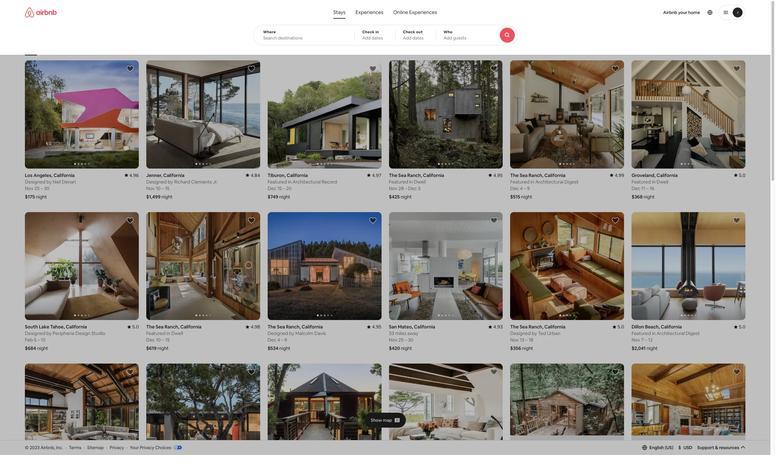 Task type: describe. For each thing, give the bounding box(es) containing it.
show map
[[371, 418, 392, 424]]

featured inside the sea ranch, california featured in dwell dec 10 – 15 $619 night
[[146, 331, 166, 337]]

tiburon, california featured in architectural record dec 15 – 20 $749 night
[[268, 172, 337, 200]]

california inside "the sea ranch, california designed by ted urban nov 13 – 18 $356 night"
[[545, 324, 566, 330]]

– inside the dillon beach, california featured in architectural digest nov 7 – 12 $2,041 night
[[645, 337, 648, 343]]

ranch, for dec
[[165, 324, 180, 330]]

online
[[394, 9, 408, 16]]

add to wishlist: dillon beach, california image
[[734, 217, 741, 224]]

san mateo, california 33 miles away nov 25 – 30 $420 night
[[389, 324, 436, 352]]

california inside "jenner, california designed by richard clements jr. nov 10 – 15 $1,499 night"
[[163, 172, 185, 178]]

4.98 out of 5 average rating image
[[246, 324, 260, 330]]

$ usd
[[679, 445, 693, 451]]

richard
[[174, 179, 190, 185]]

© 2023 airbnb, inc. ·
[[25, 445, 67, 451]]

neil
[[53, 179, 61, 185]]

dillon beach, california featured in architectural digest nov 7 – 12 $2,041 night
[[632, 324, 700, 352]]

©
[[25, 445, 29, 451]]

los
[[25, 172, 32, 178]]

ranch, for urban
[[529, 324, 544, 330]]

5.0 out of 5 average rating image for groveland, california featured in dwell dec 11 – 16 $368 night
[[735, 172, 746, 178]]

airbnb your home link
[[660, 6, 704, 19]]

night inside los angeles, california designed by neil denari nov 25 – 30 $175 night
[[36, 194, 47, 200]]

the for the sea ranch, california designed by malcolm davis dec 4 – 9 $534 night
[[268, 324, 276, 330]]

check for check in add dates
[[363, 30, 375, 35]]

4.99 out of 5 average rating image
[[610, 172, 625, 178]]

add to wishlist: santa rosa, california image
[[126, 369, 134, 376]]

night inside san mateo, california 33 miles away nov 25 – 30 $420 night
[[401, 346, 412, 352]]

add to wishlist: los angeles, california image
[[126, 65, 134, 73]]

– inside south lake tahoe, california designed by peripherie design studio feb 5 – 10 $684 night
[[37, 337, 40, 343]]

profile element
[[448, 0, 746, 25]]

denari
[[62, 179, 76, 185]]

13
[[520, 337, 525, 343]]

featured inside the dillon beach, california featured in architectural digest nov 7 – 12 $2,041 night
[[632, 331, 651, 337]]

night inside the dillon beach, california featured in architectural digest nov 7 – 12 $2,041 night
[[647, 346, 658, 352]]

terms
[[69, 445, 81, 451]]

airbnb your home
[[664, 10, 701, 15]]

$2,041
[[632, 346, 646, 352]]

$420
[[389, 346, 400, 352]]

terms link
[[69, 445, 81, 451]]

out
[[417, 30, 423, 35]]

by for south lake tahoe, california designed by peripherie design studio feb 5 – 10 $684 night
[[46, 331, 52, 337]]

nov inside "the sea ranch, california designed by ted urban nov 13 – 18 $356 night"
[[511, 337, 519, 343]]

$425
[[389, 194, 400, 200]]

add for check out add dates
[[403, 35, 412, 41]]

add to wishlist: aptos, california image
[[369, 369, 377, 376]]

designed for the sea ranch, california designed by malcolm davis dec 4 – 9 $534 night
[[268, 331, 288, 337]]

5.0 out of 5 average rating image for south lake tahoe, california designed by peripherie design studio feb 5 – 10 $684 night
[[127, 324, 139, 330]]

9 for featured
[[528, 186, 530, 191]]

by for the sea ranch, california designed by malcolm davis dec 4 – 9 $534 night
[[289, 331, 295, 337]]

sea for the sea ranch, california designed by ted urban nov 13 – 18 $356 night
[[520, 324, 528, 330]]

malcolm
[[296, 331, 314, 337]]

digest inside the sea ranch, california featured in architectural digest dec 4 – 9 $515 night
[[565, 179, 579, 185]]

stays
[[334, 9, 346, 16]]

sitemap link
[[87, 445, 104, 451]]

california inside the sea ranch, california featured in dwell nov 28 – dec 3 $425 night
[[423, 172, 445, 178]]

5.0 for groveland, california featured in dwell dec 11 – 16 $368 night
[[740, 172, 746, 178]]

5.0 for dillon beach, california featured in architectural digest nov 7 – 12 $2,041 night
[[740, 324, 746, 330]]

11
[[642, 186, 646, 191]]

dec inside tiburon, california featured in architectural record dec 15 – 20 $749 night
[[268, 186, 277, 191]]

add to wishlist: the sea ranch, california image for 4.99
[[612, 65, 620, 73]]

the sea ranch, california featured in dwell dec 10 – 15 $619 night
[[146, 324, 202, 352]]

2 privacy from the left
[[140, 445, 154, 451]]

map
[[383, 418, 392, 424]]

add to wishlist: the sea ranch, california image for 5.0
[[612, 217, 620, 224]]

airbnb,
[[41, 445, 55, 451]]

in inside the sea ranch, california featured in dwell nov 28 – dec 3 $425 night
[[410, 179, 413, 185]]

experiences button
[[351, 6, 389, 19]]

4.84 out of 5 average rating image
[[246, 172, 260, 178]]

dec inside the groveland, california featured in dwell dec 11 – 16 $368 night
[[632, 186, 641, 191]]

in inside the sea ranch, california featured in dwell dec 10 – 15 $619 night
[[167, 331, 170, 337]]

your
[[130, 445, 139, 451]]

nov inside san mateo, california 33 miles away nov 25 – 30 $420 night
[[389, 337, 398, 343]]

miles
[[396, 331, 407, 337]]

sea for the sea ranch, california designed by malcolm davis dec 4 – 9 $534 night
[[277, 324, 285, 330]]

california inside san mateo, california 33 miles away nov 25 – 30 $420 night
[[414, 324, 436, 330]]

add to wishlist: jenner, california image
[[248, 65, 255, 73]]

dwell for 4.95
[[414, 179, 426, 185]]

5
[[34, 337, 36, 343]]

night inside "the sea ranch, california designed by ted urban nov 13 – 18 $356 night"
[[523, 346, 534, 352]]

support & resources button
[[698, 445, 746, 451]]

add for check in add dates
[[363, 35, 371, 41]]

check in add dates
[[363, 30, 383, 41]]

– inside tiburon, california featured in architectural record dec 15 – 20 $749 night
[[283, 186, 285, 191]]

dec inside the sea ranch, california featured in dwell nov 28 – dec 3 $425 night
[[409, 186, 417, 191]]

4.97
[[372, 172, 382, 178]]

california inside south lake tahoe, california designed by peripherie design studio feb 5 – 10 $684 night
[[66, 324, 87, 330]]

add to wishlist: south lake tahoe, california image
[[126, 217, 134, 224]]

in inside tiburon, california featured in architectural record dec 15 – 20 $749 night
[[288, 179, 292, 185]]

– inside the sea ranch, california featured in architectural digest dec 4 – 9 $515 night
[[524, 186, 527, 191]]

jr.
[[213, 179, 218, 185]]

$749
[[268, 194, 278, 200]]

california inside the sea ranch, california featured in architectural digest dec 4 – 9 $515 night
[[545, 172, 566, 178]]

architectural inside the dillon beach, california featured in architectural digest nov 7 – 12 $2,041 night
[[657, 331, 685, 337]]

5.0 for the sea ranch, california designed by ted urban nov 13 – 18 $356 night
[[618, 324, 625, 330]]

30 inside san mateo, california 33 miles away nov 25 – 30 $420 night
[[408, 337, 414, 343]]

by for the sea ranch, california designed by ted urban nov 13 – 18 $356 night
[[532, 331, 538, 337]]

beach,
[[646, 324, 660, 330]]

Where field
[[263, 35, 345, 41]]

the sea ranch, california featured in architectural digest dec 4 – 9 $515 night
[[511, 172, 579, 200]]

33
[[389, 331, 395, 337]]

add to wishlist: the sea ranch, california image for 4.98
[[248, 217, 255, 224]]

4 for $515
[[520, 186, 523, 191]]

usd
[[684, 445, 693, 451]]

$515
[[511, 194, 521, 200]]

2 · from the left
[[84, 445, 85, 451]]

9 for designed
[[285, 337, 287, 343]]

3
[[418, 186, 421, 191]]

tiburon,
[[268, 172, 286, 178]]

dwell for 4.98
[[171, 331, 183, 337]]

check for check out add dates
[[403, 30, 416, 35]]

sitemap
[[87, 445, 104, 451]]

4.95 for the sea ranch, california designed by malcolm davis dec 4 – 9 $534 night
[[372, 324, 382, 330]]

show map button
[[365, 413, 406, 428]]

1 privacy from the left
[[110, 445, 124, 451]]

(us)
[[665, 445, 674, 451]]

california inside the sea ranch, california featured in dwell dec 10 – 15 $619 night
[[181, 324, 202, 330]]

mateo,
[[398, 324, 413, 330]]

1 · from the left
[[65, 445, 67, 451]]

15 inside tiburon, california featured in architectural record dec 15 – 20 $749 night
[[278, 186, 282, 191]]

architectural inside tiburon, california featured in architectural record dec 15 – 20 $749 night
[[293, 179, 321, 185]]

– inside the sea ranch, california featured in dwell nov 28 – dec 3 $425 night
[[405, 186, 408, 191]]

$
[[679, 445, 682, 451]]

the sea ranch, california featured in dwell nov 28 – dec 3 $425 night
[[389, 172, 445, 200]]

4.95 for the sea ranch, california featured in dwell nov 28 – dec 3 $425 night
[[494, 172, 503, 178]]

davis
[[315, 331, 326, 337]]

4.96
[[129, 172, 139, 178]]

add to wishlist: the sea ranch, california image for 4.95
[[369, 217, 377, 224]]

– inside los angeles, california designed by neil denari nov 25 – 30 $175 night
[[41, 186, 43, 191]]

dwell inside the groveland, california featured in dwell dec 11 – 16 $368 night
[[657, 179, 669, 185]]

none search field containing stays
[[253, 0, 535, 45]]

4.99
[[615, 172, 625, 178]]

night inside 'the sea ranch, california designed by malcolm davis dec 4 – 9 $534 night'
[[280, 346, 291, 352]]

night inside "jenner, california designed by richard clements jr. nov 10 – 15 $1,499 night"
[[162, 194, 173, 200]]

in inside the dillon beach, california featured in architectural digest nov 7 – 12 $2,041 night
[[653, 331, 656, 337]]

jenner,
[[146, 172, 162, 178]]

the for the sea ranch, california featured in dwell nov 28 – dec 3 $425 night
[[389, 172, 398, 178]]

4.84
[[251, 172, 260, 178]]

28
[[399, 186, 404, 191]]

support & resources
[[698, 445, 740, 451]]

night inside the sea ranch, california featured in architectural digest dec 4 – 9 $515 night
[[522, 194, 533, 200]]

airbnb
[[664, 10, 678, 15]]



Task type: vqa. For each thing, say whether or not it's contained in the screenshot.
$515
yes



Task type: locate. For each thing, give the bounding box(es) containing it.
1 horizontal spatial digest
[[686, 331, 700, 337]]

featured up $515
[[511, 179, 530, 185]]

add to wishlist: pacifica, california image
[[734, 369, 741, 376]]

nov for nov 10 – 15
[[146, 186, 155, 191]]

california inside los angeles, california designed by neil denari nov 25 – 30 $175 night
[[54, 172, 75, 178]]

4.95 out of 5 average rating image for the sea ranch, california designed by malcolm davis dec 4 – 9 $534 night
[[367, 324, 382, 330]]

4.95 out of 5 average rating image for the sea ranch, california featured in dwell nov 28 – dec 3 $425 night
[[489, 172, 503, 178]]

1 vertical spatial 4
[[278, 337, 280, 343]]

– inside "jenner, california designed by richard clements jr. nov 10 – 15 $1,499 night"
[[162, 186, 164, 191]]

4.95 out of 5 average rating image
[[489, 172, 503, 178], [367, 324, 382, 330]]

check inside check out add dates
[[403, 30, 416, 35]]

night down the 12
[[647, 346, 658, 352]]

$619
[[146, 346, 157, 352]]

ranch, for davis
[[286, 324, 301, 330]]

featured inside tiburon, california featured in architectural record dec 15 – 20 $749 night
[[268, 179, 287, 185]]

4 up '$534'
[[278, 337, 280, 343]]

by left richard
[[168, 179, 173, 185]]

1 horizontal spatial architectural
[[536, 179, 564, 185]]

experiences
[[356, 9, 384, 16], [410, 9, 437, 16]]

1 horizontal spatial check
[[403, 30, 416, 35]]

add down 'online'
[[403, 35, 412, 41]]

california inside the groveland, california featured in dwell dec 11 – 16 $368 night
[[657, 172, 678, 178]]

the sea ranch, california designed by ted urban nov 13 – 18 $356 night
[[511, 324, 566, 352]]

1 check from the left
[[363, 30, 375, 35]]

digest
[[565, 179, 579, 185], [686, 331, 700, 337]]

18
[[529, 337, 534, 343]]

10 inside the sea ranch, california featured in dwell dec 10 – 15 $619 night
[[156, 337, 161, 343]]

2 horizontal spatial dwell
[[657, 179, 669, 185]]

the for the sea ranch, california designed by ted urban nov 13 – 18 $356 night
[[511, 324, 519, 330]]

resources
[[720, 445, 740, 451]]

$534
[[268, 346, 279, 352]]

0 vertical spatial 4.95 out of 5 average rating image
[[489, 172, 503, 178]]

· right inc.
[[65, 445, 67, 451]]

· right terms link
[[84, 445, 85, 451]]

4
[[520, 186, 523, 191], [278, 337, 280, 343]]

10 for dec
[[156, 337, 161, 343]]

2 horizontal spatial architectural
[[657, 331, 685, 337]]

south
[[25, 324, 38, 330]]

dwell inside the sea ranch, california featured in dwell nov 28 – dec 3 $425 night
[[414, 179, 426, 185]]

15 for by
[[165, 186, 170, 191]]

· left privacy "link"
[[106, 445, 107, 451]]

the inside "the sea ranch, california designed by ted urban nov 13 – 18 $356 night"
[[511, 324, 519, 330]]

the sea ranch, california designed by malcolm davis dec 4 – 9 $534 night
[[268, 324, 326, 352]]

dates for check out add dates
[[413, 35, 424, 41]]

record
[[322, 179, 337, 185]]

dates down experiences "button"
[[372, 35, 383, 41]]

ranch, inside the sea ranch, california featured in architectural digest dec 4 – 9 $515 night
[[529, 172, 544, 178]]

nov left 7
[[632, 337, 641, 343]]

1 experiences from the left
[[356, 9, 384, 16]]

check down experiences "button"
[[363, 30, 375, 35]]

night right $619
[[158, 346, 169, 352]]

south lake tahoe, california designed by peripherie design studio feb 5 – 10 $684 night
[[25, 324, 105, 352]]

25 down miles
[[399, 337, 404, 343]]

privacy left your
[[110, 445, 124, 451]]

$684
[[25, 346, 36, 352]]

designed up 13
[[511, 331, 531, 337]]

2 experiences from the left
[[410, 9, 437, 16]]

check
[[363, 30, 375, 35], [403, 30, 416, 35]]

0 horizontal spatial 4.95 out of 5 average rating image
[[367, 324, 382, 330]]

california inside the dillon beach, california featured in architectural digest nov 7 – 12 $2,041 night
[[661, 324, 683, 330]]

· left your
[[127, 445, 128, 451]]

by inside los angeles, california designed by neil denari nov 25 – 30 $175 night
[[46, 179, 52, 185]]

privacy right your
[[140, 445, 154, 451]]

add to wishlist: the sea ranch, california image
[[612, 65, 620, 73], [248, 217, 255, 224], [369, 217, 377, 224], [612, 217, 620, 224]]

night right $515
[[522, 194, 533, 200]]

4.93 out of 5 average rating image
[[489, 324, 503, 330]]

2 add from the left
[[403, 35, 412, 41]]

add to wishlist: del monte forest, california image
[[248, 369, 255, 376]]

4 inside 'the sea ranch, california designed by malcolm davis dec 4 – 9 $534 night'
[[278, 337, 280, 343]]

nov inside "jenner, california designed by richard clements jr. nov 10 – 15 $1,499 night"
[[146, 186, 155, 191]]

featured up $619
[[146, 331, 166, 337]]

the right 4.93
[[511, 324, 519, 330]]

2 horizontal spatial add
[[444, 35, 452, 41]]

0 horizontal spatial 4
[[278, 337, 280, 343]]

by inside "jenner, california designed by richard clements jr. nov 10 – 15 $1,499 night"
[[168, 179, 173, 185]]

sea for the sea ranch, california featured in architectural digest dec 4 – 9 $515 night
[[520, 172, 528, 178]]

english (us)
[[650, 445, 674, 451]]

san
[[389, 324, 397, 330]]

0 horizontal spatial experiences
[[356, 9, 384, 16]]

1 horizontal spatial 4.95 out of 5 average rating image
[[489, 172, 503, 178]]

dec inside the sea ranch, california featured in dwell dec 10 – 15 $619 night
[[146, 337, 155, 343]]

add down who
[[444, 35, 452, 41]]

groveland,
[[632, 172, 656, 178]]

– inside 'the sea ranch, california designed by malcolm davis dec 4 – 9 $534 night'
[[281, 337, 284, 343]]

5.0 out of 5 average rating image
[[735, 172, 746, 178], [127, 324, 139, 330], [613, 324, 625, 330], [735, 324, 746, 330]]

who
[[444, 30, 453, 35]]

1 dates from the left
[[372, 35, 383, 41]]

nov left the 28
[[389, 186, 398, 191]]

dates for check in add dates
[[372, 35, 383, 41]]

5.0 for south lake tahoe, california designed by peripherie design studio feb 5 – 10 $684 night
[[132, 324, 139, 330]]

privacy
[[110, 445, 124, 451], [140, 445, 154, 451]]

sea inside the sea ranch, california featured in architectural digest dec 4 – 9 $515 night
[[520, 172, 528, 178]]

the inside the sea ranch, california featured in dwell dec 10 – 15 $619 night
[[146, 324, 155, 330]]

peripherie
[[53, 331, 75, 337]]

in
[[376, 30, 379, 35], [410, 179, 413, 185], [531, 179, 535, 185], [288, 179, 292, 185], [653, 179, 656, 185], [167, 331, 170, 337], [653, 331, 656, 337]]

night down 18
[[523, 346, 534, 352]]

add to wishlist: the sea ranch, california image
[[491, 65, 498, 73]]

add down experiences "button"
[[363, 35, 371, 41]]

featured up 7
[[632, 331, 651, 337]]

– inside "the sea ranch, california designed by ted urban nov 13 – 18 $356 night"
[[526, 337, 528, 343]]

30 down "away"
[[408, 337, 414, 343]]

15 inside the sea ranch, california featured in dwell dec 10 – 15 $619 night
[[165, 337, 170, 343]]

stays tab panel
[[253, 25, 535, 45]]

$368
[[632, 194, 643, 200]]

0 vertical spatial 30
[[44, 186, 49, 191]]

by left neil
[[46, 179, 52, 185]]

1 horizontal spatial 9
[[528, 186, 530, 191]]

dillon
[[632, 324, 645, 330]]

dates inside check out add dates
[[413, 35, 424, 41]]

20
[[286, 186, 292, 191]]

sea up the 28
[[399, 172, 407, 178]]

your privacy choices
[[130, 445, 171, 451]]

night inside tiburon, california featured in architectural record dec 15 – 20 $749 night
[[279, 194, 291, 200]]

designed up 5 at the bottom left
[[25, 331, 45, 337]]

dec inside 'the sea ranch, california designed by malcolm davis dec 4 – 9 $534 night'
[[268, 337, 277, 343]]

15 inside "jenner, california designed by richard clements jr. nov 10 – 15 $1,499 night"
[[165, 186, 170, 191]]

online experiences link
[[389, 6, 442, 19]]

12
[[649, 337, 653, 343]]

night right $1,499
[[162, 194, 173, 200]]

– inside the sea ranch, california featured in dwell dec 10 – 15 $619 night
[[162, 337, 164, 343]]

your privacy choices link
[[130, 445, 182, 451]]

4.97 out of 5 average rating image
[[367, 172, 382, 178]]

2 dates from the left
[[413, 35, 424, 41]]

10 up $619
[[156, 337, 161, 343]]

california inside tiburon, california featured in architectural record dec 15 – 20 $749 night
[[287, 172, 308, 178]]

architectural inside the sea ranch, california featured in architectural digest dec 4 – 9 $515 night
[[536, 179, 564, 185]]

dec left 11
[[632, 186, 641, 191]]

dec up $749 on the left of the page
[[268, 186, 277, 191]]

ranch, inside the sea ranch, california featured in dwell nov 28 – dec 3 $425 night
[[408, 172, 422, 178]]

sea
[[399, 172, 407, 178], [520, 172, 528, 178], [156, 324, 164, 330], [520, 324, 528, 330], [277, 324, 285, 330]]

night right $420
[[401, 346, 412, 352]]

night inside the sea ranch, california featured in dwell dec 10 – 15 $619 night
[[158, 346, 169, 352]]

by inside 'the sea ranch, california designed by malcolm davis dec 4 – 9 $534 night'
[[289, 331, 295, 337]]

night down 16
[[644, 194, 655, 200]]

sea up 13
[[520, 324, 528, 330]]

sea up $515
[[520, 172, 528, 178]]

designed up '$534'
[[268, 331, 288, 337]]

None search field
[[253, 0, 535, 45]]

featured inside the sea ranch, california featured in dwell nov 28 – dec 3 $425 night
[[389, 179, 409, 185]]

0 vertical spatial 4.95
[[494, 172, 503, 178]]

add to wishlist: groveland, california image
[[734, 65, 741, 73]]

featured up the 28
[[389, 179, 409, 185]]

english
[[650, 445, 665, 451]]

terms · sitemap · privacy ·
[[69, 445, 128, 451]]

30 inside los angeles, california designed by neil denari nov 25 – 30 $175 night
[[44, 186, 49, 191]]

4 · from the left
[[127, 445, 128, 451]]

groveland, california featured in dwell dec 11 – 16 $368 night
[[632, 172, 678, 200]]

by inside south lake tahoe, california designed by peripherie design studio feb 5 – 10 $684 night
[[46, 331, 52, 337]]

0 horizontal spatial architectural
[[293, 179, 321, 185]]

sea for the sea ranch, california featured in dwell nov 28 – dec 3 $425 night
[[399, 172, 407, 178]]

sea for the sea ranch, california featured in dwell dec 10 – 15 $619 night
[[156, 324, 164, 330]]

sea inside the sea ranch, california featured in dwell nov 28 – dec 3 $425 night
[[399, 172, 407, 178]]

by inside "the sea ranch, california designed by ted urban nov 13 – 18 $356 night"
[[532, 331, 538, 337]]

add inside "who add guests"
[[444, 35, 452, 41]]

4 up $515
[[520, 186, 523, 191]]

25 up $175
[[34, 186, 40, 191]]

designed down jenner,
[[146, 179, 167, 185]]

$175
[[25, 194, 35, 200]]

0 horizontal spatial dwell
[[171, 331, 183, 337]]

inc.
[[56, 445, 63, 451]]

who add guests
[[444, 30, 467, 41]]

check out add dates
[[403, 30, 424, 41]]

sea up '$534'
[[277, 324, 285, 330]]

1 horizontal spatial add
[[403, 35, 412, 41]]

designed inside los angeles, california designed by neil denari nov 25 – 30 $175 night
[[25, 179, 45, 185]]

0 horizontal spatial 4.95
[[372, 324, 382, 330]]

choices
[[155, 445, 171, 451]]

group
[[25, 31, 639, 55], [25, 60, 139, 169], [146, 60, 260, 169], [268, 60, 382, 169], [389, 60, 503, 169], [511, 60, 625, 169], [632, 60, 746, 169], [25, 212, 139, 321], [146, 212, 260, 321], [268, 212, 382, 321], [389, 212, 503, 321], [511, 212, 625, 321], [632, 212, 746, 321], [25, 364, 139, 456], [146, 364, 260, 456], [268, 364, 382, 456], [389, 364, 503, 456], [511, 364, 625, 456], [632, 364, 746, 456]]

stays button
[[329, 6, 351, 19]]

designed
[[25, 179, 45, 185], [146, 179, 167, 185], [25, 331, 45, 337], [511, 331, 531, 337], [268, 331, 288, 337]]

add inside check in add dates
[[363, 35, 371, 41]]

where
[[263, 30, 276, 35]]

add to wishlist: san mateo, california image
[[491, 217, 498, 224]]

25 inside los angeles, california designed by neil denari nov 25 – 30 $175 night
[[34, 186, 40, 191]]

night inside the groveland, california featured in dwell dec 11 – 16 $368 night
[[644, 194, 655, 200]]

dates down out
[[413, 35, 424, 41]]

show
[[371, 418, 382, 424]]

9 inside 'the sea ranch, california designed by malcolm davis dec 4 – 9 $534 night'
[[285, 337, 287, 343]]

add inside check out add dates
[[403, 35, 412, 41]]

1 add from the left
[[363, 35, 371, 41]]

10 inside "jenner, california designed by richard clements jr. nov 10 – 15 $1,499 night"
[[156, 186, 161, 191]]

0 horizontal spatial 30
[[44, 186, 49, 191]]

dec up $619
[[146, 337, 155, 343]]

3 · from the left
[[106, 445, 107, 451]]

experiences inside "button"
[[356, 9, 384, 16]]

the for the sea ranch, california featured in dwell dec 10 – 15 $619 night
[[146, 324, 155, 330]]

1 horizontal spatial dwell
[[414, 179, 426, 185]]

0 horizontal spatial 9
[[285, 337, 287, 343]]

add to wishlist: tiburon, california image
[[369, 65, 377, 73]]

dwell inside the sea ranch, california featured in dwell dec 10 – 15 $619 night
[[171, 331, 183, 337]]

designed inside "the sea ranch, california designed by ted urban nov 13 – 18 $356 night"
[[511, 331, 531, 337]]

featured inside the sea ranch, california featured in architectural digest dec 4 – 9 $515 night
[[511, 179, 530, 185]]

dec inside the sea ranch, california featured in architectural digest dec 4 – 9 $515 night
[[511, 186, 519, 191]]

4.98
[[251, 324, 260, 330]]

·
[[65, 445, 67, 451], [84, 445, 85, 451], [106, 445, 107, 451], [127, 445, 128, 451]]

the up $619
[[146, 324, 155, 330]]

night inside south lake tahoe, california designed by peripherie design studio feb 5 – 10 $684 night
[[37, 346, 48, 352]]

0 horizontal spatial 25
[[34, 186, 40, 191]]

ranch, inside "the sea ranch, california designed by ted urban nov 13 – 18 $356 night"
[[529, 324, 544, 330]]

studio
[[91, 331, 105, 337]]

1 vertical spatial 4.95 out of 5 average rating image
[[367, 324, 382, 330]]

add to wishlist: half moon bay, california image
[[491, 369, 498, 376]]

designed inside 'the sea ranch, california designed by malcolm davis dec 4 – 9 $534 night'
[[268, 331, 288, 337]]

experiences up out
[[410, 9, 437, 16]]

1 horizontal spatial 30
[[408, 337, 414, 343]]

what can we help you find? tab list
[[329, 6, 389, 19]]

0 horizontal spatial dates
[[372, 35, 383, 41]]

10 for nov
[[156, 186, 161, 191]]

dates inside check in add dates
[[372, 35, 383, 41]]

ranch, inside the sea ranch, california featured in dwell dec 10 – 15 $619 night
[[165, 324, 180, 330]]

tahoe,
[[50, 324, 65, 330]]

4.96 out of 5 average rating image
[[124, 172, 139, 178]]

the inside 'the sea ranch, california designed by malcolm davis dec 4 – 9 $534 night'
[[268, 324, 276, 330]]

night right $684
[[37, 346, 48, 352]]

nov for nov 7 – 12
[[632, 337, 641, 343]]

0 horizontal spatial add
[[363, 35, 371, 41]]

10 inside south lake tahoe, california designed by peripherie design studio feb 5 – 10 $684 night
[[41, 337, 46, 343]]

the right 4.98
[[268, 324, 276, 330]]

dec up $515
[[511, 186, 519, 191]]

support
[[698, 445, 715, 451]]

dec left 3
[[409, 186, 417, 191]]

in inside the groveland, california featured in dwell dec 11 – 16 $368 night
[[653, 179, 656, 185]]

in inside check in add dates
[[376, 30, 379, 35]]

the up $515
[[511, 172, 519, 178]]

guests
[[453, 35, 467, 41]]

15 for california
[[165, 337, 170, 343]]

25 inside san mateo, california 33 miles away nov 25 – 30 $420 night
[[399, 337, 404, 343]]

nov up $1,499
[[146, 186, 155, 191]]

5.0 out of 5 average rating image for the sea ranch, california designed by ted urban nov 13 – 18 $356 night
[[613, 324, 625, 330]]

1 vertical spatial 9
[[285, 337, 287, 343]]

1 vertical spatial 25
[[399, 337, 404, 343]]

1 horizontal spatial 25
[[399, 337, 404, 343]]

0 horizontal spatial privacy
[[110, 445, 124, 451]]

nov inside the dillon beach, california featured in architectural digest nov 7 – 12 $2,041 night
[[632, 337, 641, 343]]

add to wishlist: cobb, california image
[[612, 369, 620, 376]]

1 horizontal spatial 4.95
[[494, 172, 503, 178]]

the inside the sea ranch, california featured in dwell nov 28 – dec 3 $425 night
[[389, 172, 398, 178]]

clements
[[191, 179, 212, 185]]

ranch,
[[408, 172, 422, 178], [529, 172, 544, 178], [165, 324, 180, 330], [529, 324, 544, 330], [286, 324, 301, 330]]

nov up $175
[[25, 186, 33, 191]]

– inside the groveland, california featured in dwell dec 11 – 16 $368 night
[[647, 186, 649, 191]]

0 horizontal spatial check
[[363, 30, 375, 35]]

4.93
[[494, 324, 503, 330]]

in inside the sea ranch, california featured in architectural digest dec 4 – 9 $515 night
[[531, 179, 535, 185]]

night right '$534'
[[280, 346, 291, 352]]

home
[[689, 10, 701, 15]]

english (us) button
[[643, 445, 674, 451]]

digest inside the dillon beach, california featured in architectural digest nov 7 – 12 $2,041 night
[[686, 331, 700, 337]]

4 for $534
[[278, 337, 280, 343]]

30 down angeles,
[[44, 186, 49, 191]]

the right 4.97
[[389, 172, 398, 178]]

designed inside "jenner, california designed by richard clements jr. nov 10 – 15 $1,499 night"
[[146, 179, 167, 185]]

1 vertical spatial digest
[[686, 331, 700, 337]]

10 right 5 at the bottom left
[[41, 337, 46, 343]]

by left malcolm
[[289, 331, 295, 337]]

3 add from the left
[[444, 35, 452, 41]]

1 horizontal spatial dates
[[413, 35, 424, 41]]

night
[[36, 194, 47, 200], [162, 194, 173, 200], [401, 194, 412, 200], [522, 194, 533, 200], [279, 194, 291, 200], [644, 194, 655, 200], [37, 346, 48, 352], [158, 346, 169, 352], [401, 346, 412, 352], [523, 346, 534, 352], [280, 346, 291, 352], [647, 346, 658, 352]]

1 horizontal spatial experiences
[[410, 9, 437, 16]]

experiences up check in add dates on the left of the page
[[356, 9, 384, 16]]

0 vertical spatial digest
[[565, 179, 579, 185]]

designed for south lake tahoe, california designed by peripherie design studio feb 5 – 10 $684 night
[[25, 331, 45, 337]]

5.0 out of 5 average rating image for dillon beach, california featured in architectural digest nov 7 – 12 $2,041 night
[[735, 324, 746, 330]]

– inside san mateo, california 33 miles away nov 25 – 30 $420 night
[[405, 337, 407, 343]]

16
[[650, 186, 655, 191]]

0 vertical spatial 4
[[520, 186, 523, 191]]

30
[[44, 186, 49, 191], [408, 337, 414, 343]]

10 up $1,499
[[156, 186, 161, 191]]

california inside 'the sea ranch, california designed by malcolm davis dec 4 – 9 $534 night'
[[302, 324, 323, 330]]

nov left 13
[[511, 337, 519, 343]]

nov inside los angeles, california designed by neil denari nov 25 – 30 $175 night
[[25, 186, 33, 191]]

0 horizontal spatial digest
[[565, 179, 579, 185]]

&
[[716, 445, 719, 451]]

featured down tiburon,
[[268, 179, 287, 185]]

designed down the los
[[25, 179, 45, 185]]

check left out
[[403, 30, 416, 35]]

1 vertical spatial 30
[[408, 337, 414, 343]]

0 vertical spatial 9
[[528, 186, 530, 191]]

featured up 11
[[632, 179, 651, 185]]

night inside the sea ranch, california featured in dwell nov 28 – dec 3 $425 night
[[401, 194, 412, 200]]

check inside check in add dates
[[363, 30, 375, 35]]

2023
[[30, 445, 40, 451]]

your
[[679, 10, 688, 15]]

1 vertical spatial 4.95
[[372, 324, 382, 330]]

designed for the sea ranch, california designed by ted urban nov 13 – 18 $356 night
[[511, 331, 531, 337]]

sea up $619
[[156, 324, 164, 330]]

by up 18
[[532, 331, 538, 337]]

angeles,
[[33, 172, 53, 178]]

the for the sea ranch, california featured in architectural digest dec 4 – 9 $515 night
[[511, 172, 519, 178]]

5.0
[[740, 172, 746, 178], [132, 324, 139, 330], [618, 324, 625, 330], [740, 324, 746, 330]]

ranch, for nov
[[408, 172, 422, 178]]

1 horizontal spatial privacy
[[140, 445, 154, 451]]

$356
[[511, 346, 522, 352]]

nov for nov 28 – dec 3
[[389, 186, 398, 191]]

9
[[528, 186, 530, 191], [285, 337, 287, 343]]

ranch, for digest
[[529, 172, 544, 178]]

2 check from the left
[[403, 30, 416, 35]]

0 vertical spatial 25
[[34, 186, 40, 191]]

the inside the sea ranch, california featured in architectural digest dec 4 – 9 $515 night
[[511, 172, 519, 178]]

4.95
[[494, 172, 503, 178], [372, 324, 382, 330]]

los angeles, california designed by neil denari nov 25 – 30 $175 night
[[25, 172, 76, 200]]

by down lake
[[46, 331, 52, 337]]

9 inside the sea ranch, california featured in architectural digest dec 4 – 9 $515 night
[[528, 186, 530, 191]]

$1,499
[[146, 194, 161, 200]]

nov for nov 25 – 30
[[25, 186, 33, 191]]

night right $175
[[36, 194, 47, 200]]

dates
[[372, 35, 383, 41], [413, 35, 424, 41]]

dec up '$534'
[[268, 337, 277, 343]]

online experiences
[[394, 9, 437, 16]]

night down the 28
[[401, 194, 412, 200]]

1 horizontal spatial 4
[[520, 186, 523, 191]]

nov inside the sea ranch, california featured in dwell nov 28 – dec 3 $425 night
[[389, 186, 398, 191]]

4 inside the sea ranch, california featured in architectural digest dec 4 – 9 $515 night
[[520, 186, 523, 191]]

ted
[[539, 331, 547, 337]]

nov down 33
[[389, 337, 398, 343]]

sea inside 'the sea ranch, california designed by malcolm davis dec 4 – 9 $534 night'
[[277, 324, 285, 330]]

night down 20
[[279, 194, 291, 200]]

featured inside the groveland, california featured in dwell dec 11 – 16 $368 night
[[632, 179, 651, 185]]

lake
[[39, 324, 49, 330]]



